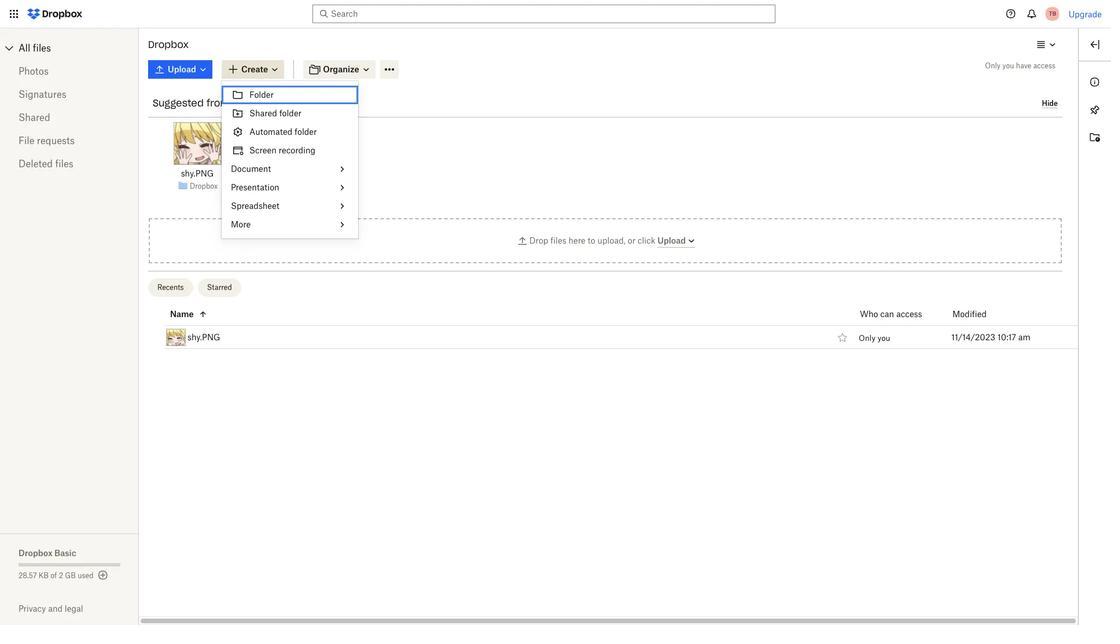 Task type: vqa. For each thing, say whether or not it's contained in the screenshot.
row group in "CHOOSE DOCUMENT FOR SIGNATURES" dialog
no



Task type: locate. For each thing, give the bounding box(es) containing it.
0 vertical spatial files
[[33, 42, 51, 54]]

suggested from your activity
[[153, 97, 293, 109]]

shy.png
[[181, 168, 214, 178], [188, 332, 220, 342]]

starred button
[[198, 278, 241, 297]]

you down can
[[878, 333, 891, 343]]

signatures link
[[19, 83, 120, 106]]

spreadsheet menu item
[[222, 197, 358, 215]]

1 vertical spatial files
[[55, 158, 73, 170]]

dropbox for "dropbox" link
[[190, 181, 218, 190]]

shared inside shared folder menu item
[[249, 108, 277, 118]]

recents button
[[148, 278, 193, 297]]

2 horizontal spatial dropbox
[[190, 181, 218, 190]]

you left 'have'
[[1003, 61, 1015, 70]]

shy.png inside name shy.png, modified 11/14/2023 10:17 am, element
[[188, 332, 220, 342]]

0 vertical spatial dropbox
[[148, 39, 189, 50]]

only left 'have'
[[985, 61, 1001, 70]]

dropbox logo - go to the homepage image
[[23, 5, 86, 23]]

dropbox link
[[190, 180, 218, 192]]

shy.png link up "dropbox" link
[[181, 167, 214, 180]]

folder
[[279, 108, 302, 118], [295, 127, 317, 137]]

your
[[233, 97, 254, 109]]

spreadsheet
[[231, 201, 280, 211]]

open activity image
[[1088, 131, 1102, 145]]

all
[[19, 42, 30, 54]]

you
[[1003, 61, 1015, 70], [878, 333, 891, 343]]

1 horizontal spatial files
[[55, 158, 73, 170]]

folder up recording
[[295, 127, 317, 137]]

files
[[33, 42, 51, 54], [55, 158, 73, 170], [551, 235, 567, 245]]

0 vertical spatial folder
[[279, 108, 302, 118]]

only inside name shy.png, modified 11/14/2023 10:17 am, element
[[859, 333, 876, 343]]

activity
[[257, 97, 293, 109]]

get more space image
[[96, 568, 110, 582]]

legal
[[65, 604, 83, 614]]

privacy and legal
[[19, 604, 83, 614]]

more
[[231, 219, 251, 229]]

0 vertical spatial shy.png link
[[181, 167, 214, 180]]

1 horizontal spatial shared
[[249, 108, 277, 118]]

starred
[[207, 283, 232, 292]]

shared inside shared link
[[19, 112, 50, 123]]

deleted files
[[19, 158, 73, 170]]

11/14/2023 10:17 am
[[952, 332, 1031, 342]]

you for only you have access
[[1003, 61, 1015, 70]]

deleted
[[19, 158, 53, 170]]

signatures
[[19, 89, 66, 100]]

1 vertical spatial you
[[878, 333, 891, 343]]

10:17
[[998, 332, 1016, 342]]

dropbox for dropbox basic
[[19, 548, 52, 558]]

1 vertical spatial only
[[859, 333, 876, 343]]

1 horizontal spatial only
[[985, 61, 1001, 70]]

2 vertical spatial files
[[551, 235, 567, 245]]

0 vertical spatial only
[[985, 61, 1001, 70]]

shy.png up "dropbox" link
[[181, 168, 214, 178]]

2 horizontal spatial files
[[551, 235, 567, 245]]

0 horizontal spatial only
[[859, 333, 876, 343]]

presentation menu item
[[222, 178, 358, 197]]

dropbox
[[148, 39, 189, 50], [190, 181, 218, 190], [19, 548, 52, 558]]

shared
[[249, 108, 277, 118], [19, 112, 50, 123]]

0 vertical spatial shy.png
[[181, 168, 214, 178]]

0 horizontal spatial files
[[33, 42, 51, 54]]

file requests link
[[19, 129, 120, 152]]

/shy.png image
[[173, 122, 221, 165]]

folder down folder menu item
[[279, 108, 302, 118]]

file
[[19, 135, 34, 146]]

files left here
[[551, 235, 567, 245]]

name button
[[170, 307, 832, 321]]

file requests
[[19, 135, 75, 146]]

document menu item
[[222, 160, 358, 178]]

shy.png link right /shy.png icon at the bottom of page
[[188, 330, 220, 344]]

suggested
[[153, 97, 204, 109]]

access right can
[[897, 309, 923, 319]]

name
[[170, 309, 194, 319]]

all files
[[19, 42, 51, 54]]

only
[[985, 61, 1001, 70], [859, 333, 876, 343]]

shy.png right /shy.png icon at the bottom of page
[[188, 332, 220, 342]]

folder menu item
[[222, 86, 358, 104]]

files inside all files link
[[33, 42, 51, 54]]

files right all
[[33, 42, 51, 54]]

access
[[1034, 61, 1056, 70], [897, 309, 923, 319]]

1 vertical spatial shy.png
[[188, 332, 220, 342]]

table
[[139, 303, 1079, 349]]

0 horizontal spatial access
[[897, 309, 923, 319]]

0 horizontal spatial dropbox
[[19, 548, 52, 558]]

global header element
[[0, 0, 1111, 28]]

deleted files link
[[19, 152, 120, 175]]

photos
[[19, 65, 49, 77]]

files down file requests link
[[55, 158, 73, 170]]

1 vertical spatial folder
[[295, 127, 317, 137]]

1 horizontal spatial you
[[1003, 61, 1015, 70]]

2 vertical spatial dropbox
[[19, 548, 52, 558]]

shy.png link
[[181, 167, 214, 180], [188, 330, 220, 344]]

files inside deleted files link
[[55, 158, 73, 170]]

screen recording menu item
[[222, 141, 358, 160]]

or
[[628, 235, 636, 245]]

shared for shared
[[19, 112, 50, 123]]

only you have access
[[985, 61, 1056, 70]]

open pinned items image
[[1088, 103, 1102, 117]]

0 horizontal spatial shared
[[19, 112, 50, 123]]

0 vertical spatial you
[[1003, 61, 1015, 70]]

access right 'have'
[[1034, 61, 1056, 70]]

1 horizontal spatial access
[[1034, 61, 1056, 70]]

0 horizontal spatial you
[[878, 333, 891, 343]]

recording
[[279, 145, 315, 155]]

1 vertical spatial dropbox
[[190, 181, 218, 190]]

shared down the folder
[[249, 108, 277, 118]]

you inside name shy.png, modified 11/14/2023 10:17 am, element
[[878, 333, 891, 343]]

only down who
[[859, 333, 876, 343]]

shared up the file
[[19, 112, 50, 123]]

files for all
[[33, 42, 51, 54]]



Task type: describe. For each thing, give the bounding box(es) containing it.
28.57 kb of 2 gb used
[[19, 571, 94, 580]]

upgrade link
[[1069, 9, 1102, 19]]

files for deleted
[[55, 158, 73, 170]]

folder
[[249, 90, 274, 100]]

used
[[78, 571, 94, 580]]

from
[[207, 97, 230, 109]]

of
[[51, 571, 57, 580]]

only for only you
[[859, 333, 876, 343]]

/shy.png image
[[166, 329, 186, 346]]

am
[[1019, 332, 1031, 342]]

here
[[569, 235, 586, 245]]

to
[[588, 235, 595, 245]]

automated
[[249, 127, 292, 137]]

0 vertical spatial access
[[1034, 61, 1056, 70]]

gb
[[65, 571, 76, 580]]

open information panel image
[[1088, 75, 1102, 89]]

can
[[881, 309, 894, 319]]

name shy.png, modified 11/14/2023 10:17 am, element
[[139, 326, 1079, 349]]

more menu item
[[222, 215, 358, 234]]

automated folder
[[249, 127, 317, 137]]

1 horizontal spatial dropbox
[[148, 39, 189, 50]]

who can access
[[860, 309, 923, 319]]

modified button
[[953, 307, 1017, 321]]

open details pane image
[[1088, 38, 1102, 52]]

basic
[[54, 548, 76, 558]]

only for only you have access
[[985, 61, 1001, 70]]

files for drop
[[551, 235, 567, 245]]

modified
[[953, 309, 987, 319]]

upload,
[[598, 235, 626, 245]]

who
[[860, 309, 878, 319]]

screen recording
[[249, 145, 315, 155]]

privacy
[[19, 604, 46, 614]]

drop files here to upload, or click
[[529, 235, 658, 245]]

11/14/2023
[[952, 332, 996, 342]]

and
[[48, 604, 63, 614]]

shared link
[[19, 106, 120, 129]]

table containing name
[[139, 303, 1079, 349]]

presentation
[[231, 182, 279, 192]]

requests
[[37, 135, 75, 146]]

folder for automated folder
[[295, 127, 317, 137]]

shared for shared folder
[[249, 108, 277, 118]]

shared folder
[[249, 108, 302, 118]]

drop
[[529, 235, 548, 245]]

recents
[[157, 283, 184, 292]]

screen
[[249, 145, 277, 155]]

only you button
[[859, 333, 891, 343]]

photos link
[[19, 60, 120, 83]]

privacy and legal link
[[19, 604, 139, 614]]

folder for shared folder
[[279, 108, 302, 118]]

shared folder menu item
[[222, 104, 358, 123]]

dropbox basic
[[19, 548, 76, 558]]

1 vertical spatial shy.png link
[[188, 330, 220, 344]]

upgrade
[[1069, 9, 1102, 19]]

you for only you
[[878, 333, 891, 343]]

automated folder menu item
[[222, 123, 358, 141]]

document
[[231, 164, 271, 174]]

have
[[1016, 61, 1032, 70]]

add to starred image
[[836, 330, 850, 344]]

all files link
[[19, 39, 139, 57]]

only you
[[859, 333, 891, 343]]

2
[[59, 571, 63, 580]]

kb
[[39, 571, 49, 580]]

click
[[638, 235, 656, 245]]

28.57
[[19, 571, 37, 580]]

1 vertical spatial access
[[897, 309, 923, 319]]



